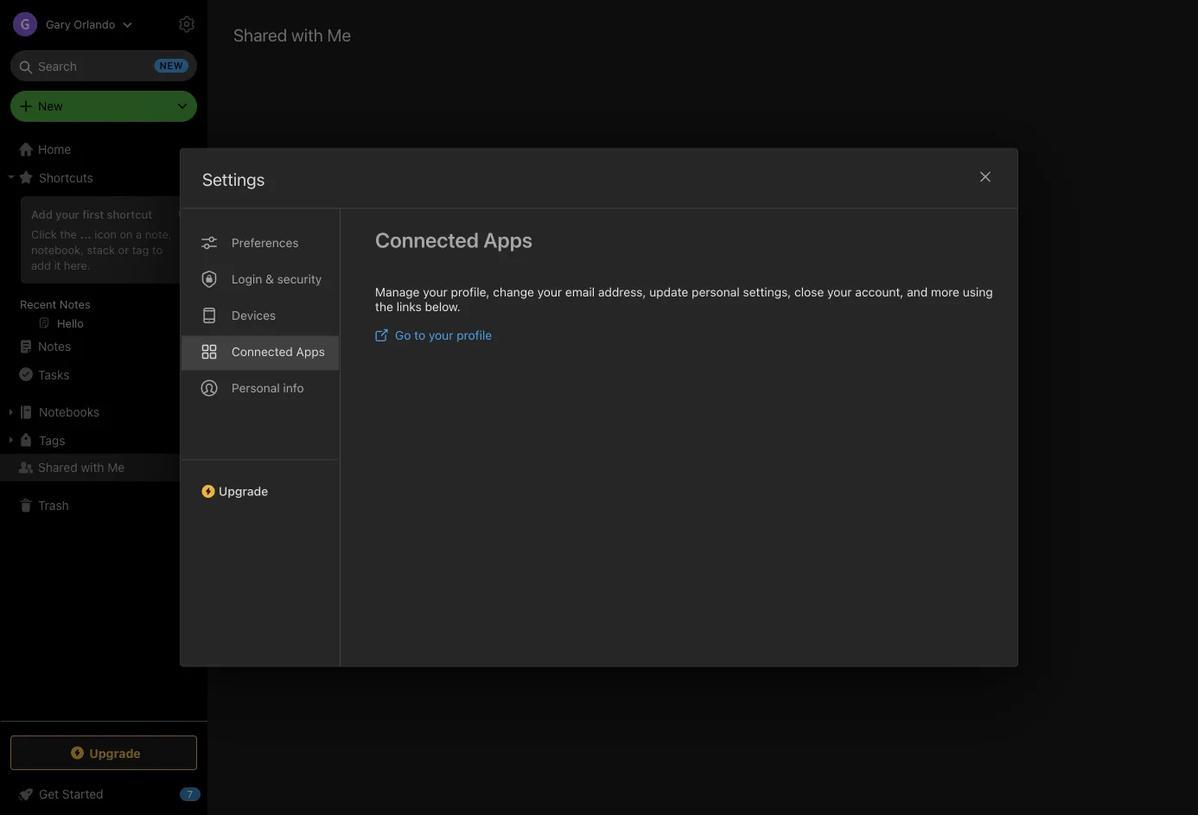 Task type: locate. For each thing, give the bounding box(es) containing it.
manage your profile, change your email address, update personal settings, close your account, and more using the links below.
[[375, 285, 993, 314]]

apps inside tab list
[[296, 345, 325, 359]]

connected inside tab list
[[232, 345, 293, 359]]

upgrade button inside tab list
[[181, 460, 340, 505]]

apps
[[483, 228, 533, 252], [296, 345, 325, 359]]

with
[[291, 24, 323, 45], [81, 460, 104, 475]]

your
[[56, 207, 79, 220], [423, 285, 448, 299], [537, 285, 562, 299], [827, 285, 852, 299], [429, 328, 453, 342]]

using
[[963, 285, 993, 299]]

on
[[120, 227, 133, 240]]

note,
[[145, 227, 172, 240]]

0 horizontal spatial upgrade
[[89, 746, 141, 760]]

to
[[152, 243, 163, 256], [414, 328, 425, 342]]

0 horizontal spatial connected
[[232, 345, 293, 359]]

below.
[[425, 300, 461, 314]]

1 vertical spatial connected
[[232, 345, 293, 359]]

0 horizontal spatial me
[[107, 460, 125, 475]]

add
[[31, 258, 51, 271]]

shared
[[233, 24, 287, 45], [38, 460, 78, 475]]

tree
[[0, 136, 207, 720]]

0 vertical spatial with
[[291, 24, 323, 45]]

notes right recent
[[60, 297, 90, 310]]

and
[[907, 285, 928, 299]]

1 horizontal spatial the
[[375, 300, 393, 314]]

account,
[[855, 285, 904, 299]]

close
[[795, 285, 824, 299]]

me
[[327, 24, 351, 45], [107, 460, 125, 475]]

1 vertical spatial with
[[81, 460, 104, 475]]

connected up personal info
[[232, 345, 293, 359]]

expand tags image
[[4, 433, 18, 447]]

tag
[[132, 243, 149, 256]]

0 vertical spatial connected
[[375, 228, 479, 252]]

profile,
[[451, 285, 490, 299]]

shared with me element
[[207, 0, 1198, 815]]

notes up tasks
[[38, 339, 71, 354]]

0 vertical spatial upgrade
[[219, 484, 268, 498]]

the
[[60, 227, 77, 240], [375, 300, 393, 314]]

your down below.
[[429, 328, 453, 342]]

home link
[[0, 136, 207, 163]]

upgrade for upgrade 'popup button' in the tab list
[[219, 484, 268, 498]]

0 horizontal spatial connected apps
[[232, 345, 325, 359]]

connected apps up personal info
[[232, 345, 325, 359]]

connected apps
[[375, 228, 533, 252], [232, 345, 325, 359]]

tasks
[[38, 367, 70, 381]]

0 horizontal spatial the
[[60, 227, 77, 240]]

to down note,
[[152, 243, 163, 256]]

notebooks
[[39, 405, 100, 419]]

tab list containing preferences
[[181, 209, 341, 666]]

1 vertical spatial shared
[[38, 460, 78, 475]]

go to your profile button
[[375, 328, 492, 342]]

your right the "close"
[[827, 285, 852, 299]]

1 horizontal spatial apps
[[483, 228, 533, 252]]

0 vertical spatial the
[[60, 227, 77, 240]]

expand notebooks image
[[4, 405, 18, 419]]

shared right settings 'image'
[[233, 24, 287, 45]]

0 vertical spatial upgrade button
[[181, 460, 340, 505]]

1 horizontal spatial shared with me
[[233, 24, 351, 45]]

stack
[[87, 243, 115, 256]]

0 vertical spatial me
[[327, 24, 351, 45]]

your left email
[[537, 285, 562, 299]]

tree containing home
[[0, 136, 207, 720]]

notes
[[60, 297, 90, 310], [38, 339, 71, 354]]

upgrade button
[[181, 460, 340, 505], [10, 736, 197, 770]]

change
[[493, 285, 534, 299]]

upgrade
[[219, 484, 268, 498], [89, 746, 141, 760]]

or
[[118, 243, 129, 256]]

group containing add your first shortcut
[[0, 191, 207, 340]]

the inside group
[[60, 227, 77, 240]]

settings
[[202, 169, 265, 189]]

0 horizontal spatial apps
[[296, 345, 325, 359]]

1 vertical spatial shared with me
[[38, 460, 125, 475]]

connected apps up profile,
[[375, 228, 533, 252]]

connected
[[375, 228, 479, 252], [232, 345, 293, 359]]

1 vertical spatial to
[[414, 328, 425, 342]]

0 vertical spatial notes
[[60, 297, 90, 310]]

1 horizontal spatial me
[[327, 24, 351, 45]]

apps up info
[[296, 345, 325, 359]]

add your first shortcut
[[31, 207, 152, 220]]

notebooks link
[[0, 399, 207, 426]]

0 vertical spatial to
[[152, 243, 163, 256]]

icon
[[95, 227, 117, 240]]

1 vertical spatial the
[[375, 300, 393, 314]]

connected up the manage
[[375, 228, 479, 252]]

&
[[265, 272, 274, 286]]

0 vertical spatial shared
[[233, 24, 287, 45]]

0 horizontal spatial shared
[[38, 460, 78, 475]]

1 vertical spatial upgrade
[[89, 746, 141, 760]]

1 horizontal spatial upgrade
[[219, 484, 268, 498]]

it
[[54, 258, 61, 271]]

the down the manage
[[375, 300, 393, 314]]

1 vertical spatial connected apps
[[232, 345, 325, 359]]

shortcuts
[[39, 170, 93, 184]]

1 vertical spatial me
[[107, 460, 125, 475]]

apps up change on the left top of the page
[[483, 228, 533, 252]]

to right go
[[414, 328, 425, 342]]

1 vertical spatial apps
[[296, 345, 325, 359]]

0 horizontal spatial shared with me
[[38, 460, 125, 475]]

update
[[649, 285, 688, 299]]

1 horizontal spatial connected apps
[[375, 228, 533, 252]]

tab list
[[181, 209, 341, 666]]

0 vertical spatial shared with me
[[233, 24, 351, 45]]

1 horizontal spatial shared
[[233, 24, 287, 45]]

click the ...
[[31, 227, 91, 240]]

0 vertical spatial apps
[[483, 228, 533, 252]]

settings image
[[176, 14, 197, 35]]

tasks button
[[0, 361, 207, 388]]

0 horizontal spatial with
[[81, 460, 104, 475]]

first
[[82, 207, 104, 220]]

add
[[31, 207, 53, 220]]

your up click the ...
[[56, 207, 79, 220]]

shared down tags
[[38, 460, 78, 475]]

shortcut
[[107, 207, 152, 220]]

shared with me
[[233, 24, 351, 45], [38, 460, 125, 475]]

home
[[38, 142, 71, 156]]

group
[[0, 191, 207, 340]]

0 horizontal spatial to
[[152, 243, 163, 256]]

None search field
[[22, 50, 185, 81]]

upgrade inside tab list
[[219, 484, 268, 498]]

login
[[232, 272, 262, 286]]

the left ...
[[60, 227, 77, 240]]



Task type: describe. For each thing, give the bounding box(es) containing it.
notes inside group
[[60, 297, 90, 310]]

Search text field
[[22, 50, 185, 81]]

to inside the icon on a note, notebook, stack or tag to add it here.
[[152, 243, 163, 256]]

settings,
[[743, 285, 791, 299]]

1 vertical spatial notes
[[38, 339, 71, 354]]

me inside tree
[[107, 460, 125, 475]]

tags button
[[0, 426, 207, 454]]

tags
[[39, 433, 65, 447]]

login & security
[[232, 272, 322, 286]]

notes link
[[0, 333, 207, 361]]

preferences
[[232, 236, 299, 250]]

recent notes
[[20, 297, 90, 310]]

manage
[[375, 285, 420, 299]]

links
[[397, 300, 422, 314]]

trash link
[[0, 492, 207, 520]]

1 horizontal spatial to
[[414, 328, 425, 342]]

your up below.
[[423, 285, 448, 299]]

info
[[283, 381, 304, 395]]

trash
[[38, 498, 69, 513]]

shared with me inside tree
[[38, 460, 125, 475]]

devices
[[232, 308, 276, 322]]

connected apps inside tab list
[[232, 345, 325, 359]]

the inside 'manage your profile, change your email address, update personal settings, close your account, and more using the links below.'
[[375, 300, 393, 314]]

personal
[[692, 285, 740, 299]]

shortcuts button
[[0, 163, 207, 191]]

shared with me link
[[0, 454, 207, 482]]

profile
[[457, 328, 492, 342]]

1 horizontal spatial connected
[[375, 228, 479, 252]]

1 vertical spatial upgrade button
[[10, 736, 197, 770]]

personal
[[232, 381, 280, 395]]

recent
[[20, 297, 56, 310]]

shared inside tree
[[38, 460, 78, 475]]

personal info
[[232, 381, 304, 395]]

here.
[[64, 258, 90, 271]]

notebook,
[[31, 243, 84, 256]]

new button
[[10, 91, 197, 122]]

close image
[[975, 166, 996, 187]]

security
[[277, 272, 322, 286]]

0 vertical spatial connected apps
[[375, 228, 533, 252]]

address,
[[598, 285, 646, 299]]

go to your profile
[[395, 328, 492, 342]]

upgrade for the bottom upgrade 'popup button'
[[89, 746, 141, 760]]

go
[[395, 328, 411, 342]]

click
[[31, 227, 57, 240]]

email
[[565, 285, 595, 299]]

a
[[136, 227, 142, 240]]

more
[[931, 285, 960, 299]]

...
[[80, 227, 91, 240]]

1 horizontal spatial with
[[291, 24, 323, 45]]

icon on a note, notebook, stack or tag to add it here.
[[31, 227, 172, 271]]

new
[[38, 99, 63, 113]]



Task type: vqa. For each thing, say whether or not it's contained in the screenshot.
and
yes



